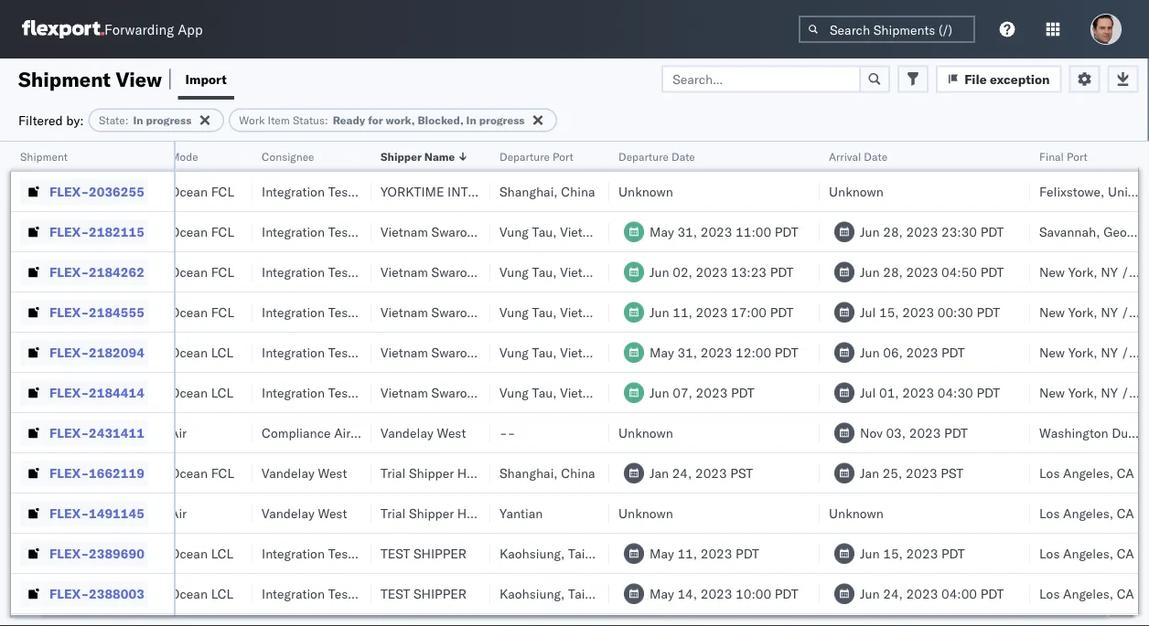 Task type: vqa. For each thing, say whether or not it's contained in the screenshot.
Arrival Date's the Date
yes



Task type: describe. For each thing, give the bounding box(es) containing it.
5 ocean from the top
[[170, 344, 208, 360]]

3 lcl from the top
[[211, 546, 233, 562]]

pdt right 04:30
[[977, 385, 1000, 401]]

jun 02, 2023 13:23 pdt
[[650, 264, 794, 280]]

-- down the flex-2182094 "button"
[[51, 385, 67, 401]]

work item status : ready for work, blocked, in progress
[[239, 113, 525, 127]]

flex- for 2389690
[[49, 546, 89, 562]]

may for may 31, 2023 12:00 pdt
[[650, 344, 674, 360]]

2 integration from the top
[[262, 546, 325, 562]]

pdt right '11:00'
[[775, 224, 798, 240]]

15, for jun
[[883, 546, 903, 562]]

2023 for jun 07, 2023 pdt
[[696, 385, 728, 401]]

flex-2182115 button
[[20, 219, 148, 245]]

2182094
[[89, 344, 144, 360]]

flex-1662119
[[49, 465, 144, 481]]

06,
[[883, 344, 903, 360]]

pdt up 10:00
[[736, 546, 759, 562]]

1 test from the top
[[381, 546, 410, 562]]

2023 for jun 24, 2023 04:00 pdt
[[906, 586, 938, 602]]

1 vertical spatial vandelay
[[262, 465, 314, 481]]

2 vertical spatial west
[[318, 505, 347, 521]]

status
[[293, 113, 325, 127]]

3 new york, ny / new from the top
[[1039, 344, 1149, 360]]

air right compliance
[[334, 425, 351, 441]]

2 kaohsiung, from the top
[[500, 586, 565, 602]]

mode button
[[161, 145, 234, 164]]

jul 01, 2023 04:30 pdt
[[860, 385, 1000, 401]]

31, for may 31, 2023 12:00 pdt
[[677, 344, 697, 360]]

-- down due
[[51, 183, 67, 199]]

jun for jun 06, 2023 pdt
[[860, 344, 880, 360]]

flex-2388003 button
[[20, 581, 148, 607]]

4 york, from the top
[[1068, 385, 1098, 401]]

air right 2431411
[[170, 425, 187, 441]]

port for final port
[[1067, 150, 1087, 163]]

1 in from the left
[[133, 113, 143, 127]]

24, for jun
[[883, 586, 903, 602]]

2023 for jun 15, 2023 pdt
[[906, 546, 938, 562]]

flex-2184414 button
[[20, 380, 148, 406]]

3 ca from the top
[[1117, 546, 1134, 562]]

1 tau, from the top
[[532, 224, 557, 240]]

5 tau, from the top
[[532, 385, 557, 401]]

import button
[[178, 59, 234, 100]]

31, for may 31, 2023 11:00 pdt
[[677, 224, 697, 240]]

Search... text field
[[662, 65, 861, 93]]

jul for jul 01, 2023 04:30 pdt
[[860, 385, 876, 401]]

2 ny from the top
[[1101, 304, 1118, 320]]

jun 07, 2023 pdt
[[650, 385, 754, 401]]

1 integration from the top
[[262, 183, 325, 199]]

departure port button
[[490, 145, 591, 164]]

file exception
[[964, 71, 1050, 87]]

shipper inside button
[[381, 150, 422, 163]]

4 los from the top
[[1039, 586, 1060, 602]]

Search Shipments (/) text field
[[799, 16, 975, 43]]

4 ca from the top
[[1117, 586, 1134, 602]]

2023 for jun 28, 2023 04:50 pdt
[[906, 264, 938, 280]]

jun for jun 24, 2023 04:00 pdt
[[860, 586, 880, 602]]

flex- for 2431411
[[49, 425, 89, 441]]

2 / from the top
[[1121, 304, 1129, 320]]

1 swarovski from the top
[[431, 224, 490, 240]]

savannah,
[[1039, 224, 1100, 240]]

shipment view
[[18, 66, 162, 91]]

flex-2184262 button
[[20, 259, 148, 285]]

resize handle column header for final port
[[1127, 142, 1149, 627]]

4 ocean lcl from the top
[[170, 586, 233, 602]]

1 york, from the top
[[1068, 264, 1098, 280]]

flex-2184555 button
[[20, 300, 148, 325]]

2023 for may 31, 2023 11:00 pdt
[[701, 224, 732, 240]]

savannah, georgia
[[1039, 224, 1148, 240]]

unknown down 25,
[[829, 505, 884, 521]]

2 tau, from the top
[[532, 264, 557, 280]]

3 swarovski from the top
[[431, 304, 490, 320]]

2184414
[[89, 385, 144, 401]]

1 vung tau, vietnam from the top
[[500, 224, 608, 240]]

07,
[[673, 385, 693, 401]]

3 / from the top
[[1121, 344, 1129, 360]]

1662119
[[89, 465, 144, 481]]

jun for jun 28, 2023 23:30 pdt
[[860, 224, 880, 240]]

pdt right '12:00'
[[775, 344, 798, 360]]

2 shanghai, from the top
[[500, 465, 558, 481]]

5 ocean fcl from the top
[[170, 465, 234, 481]]

01,
[[879, 385, 899, 401]]

12:00
[[736, 344, 771, 360]]

2 : from the left
[[325, 113, 328, 127]]

1 account from the top
[[356, 183, 404, 199]]

flex-2388003
[[49, 586, 144, 602]]

exception
[[990, 71, 1050, 87]]

work,
[[386, 113, 415, 127]]

pdt right 04:00
[[980, 586, 1004, 602]]

2184262
[[89, 264, 144, 280]]

3 los from the top
[[1039, 546, 1060, 562]]

filtered by:
[[18, 112, 84, 128]]

pdt right 10:00
[[775, 586, 798, 602]]

-- down flex-2036255 button
[[51, 224, 67, 240]]

1 los angeles, ca from the top
[[1039, 465, 1134, 481]]

11:00
[[736, 224, 771, 240]]

4 vietnam swarovski test from the top
[[381, 344, 517, 360]]

2 shanghai, china from the top
[[500, 465, 595, 481]]

3 tau, from the top
[[532, 304, 557, 320]]

4 vung from the top
[[500, 344, 529, 360]]

resize handle column header for departure port
[[587, 142, 609, 627]]

-- down flex-2431411 button
[[51, 465, 67, 481]]

state : in progress
[[99, 113, 191, 127]]

2 los from the top
[[1039, 505, 1060, 521]]

6 ocean from the top
[[170, 385, 208, 401]]

mode
[[170, 150, 198, 163]]

state
[[99, 113, 125, 127]]

2 trial shipper hector from the top
[[381, 505, 497, 521]]

4 fcl from the top
[[211, 304, 234, 320]]

2 fcl from the top
[[211, 224, 234, 240]]

1 kaohsiung, from the top
[[500, 546, 565, 562]]

2182115
[[89, 224, 144, 240]]

-- down flex-1491145 button
[[51, 546, 67, 562]]

jun 24, 2023 04:00 pdt
[[860, 586, 1004, 602]]

unknown down departure date
[[618, 183, 673, 199]]

1 : from the left
[[125, 113, 128, 127]]

1491145
[[89, 505, 144, 521]]

pdt down 00:30
[[941, 344, 965, 360]]

pdt up 04:00
[[941, 546, 965, 562]]

2 resize handle column header from the left
[[139, 142, 161, 627]]

may 14, 2023 10:00 pdt
[[650, 586, 798, 602]]

arrival
[[829, 150, 861, 163]]

1 ag from the top
[[441, 546, 458, 562]]

-- down the flex-2389690 button at the bottom of page
[[51, 586, 67, 602]]

4 los angeles, ca from the top
[[1039, 586, 1134, 602]]

work
[[239, 113, 265, 127]]

forwarding app
[[104, 21, 203, 38]]

1 vietnam swarovski test from the top
[[381, 224, 517, 240]]

jan 24, 2023 pst
[[650, 465, 753, 481]]

04:30
[[937, 385, 973, 401]]

felixstowe,
[[1039, 183, 1105, 199]]

import
[[185, 71, 227, 87]]

jun 11, 2023 17:00 pdt
[[650, 304, 794, 320]]

shipment button
[[11, 145, 156, 164]]

2023 for jun 11, 2023 17:00 pdt
[[696, 304, 728, 320]]

shipment for shipment view
[[18, 66, 111, 91]]

4 ocean fcl from the top
[[170, 304, 234, 320]]

1 new york, ny / new from the top
[[1039, 264, 1149, 280]]

1 ny from the top
[[1101, 264, 1118, 280]]

ready
[[333, 113, 365, 127]]

1 trial shipper hector from the top
[[381, 465, 497, 481]]

file
[[964, 71, 987, 87]]

blocked,
[[418, 113, 464, 127]]

app
[[178, 21, 203, 38]]

consignee
[[262, 150, 314, 163]]

25,
[[883, 465, 902, 481]]

pst for jan 24, 2023 pst
[[730, 465, 753, 481]]

5 vung tau, vietnam from the top
[[500, 385, 608, 401]]

departure for departure port
[[500, 150, 550, 163]]

2023 for jun 02, 2023 13:23 pdt
[[696, 264, 728, 280]]

forwarding app link
[[22, 20, 203, 38]]

flex-2431411
[[49, 425, 144, 441]]

-- down the 'flex-2182115' button
[[51, 264, 67, 280]]

jun for jun 07, 2023 pdt
[[650, 385, 669, 401]]

flex- for 2388003
[[49, 586, 89, 602]]

yantian
[[500, 505, 543, 521]]

17:00
[[731, 304, 767, 320]]

2 ca from the top
[[1117, 505, 1134, 521]]

1 ocean from the top
[[170, 183, 208, 199]]

00:30
[[937, 304, 973, 320]]

flex-1491145
[[49, 505, 144, 521]]

8 ocean from the top
[[170, 546, 208, 562]]

2023 for jul 15, 2023 00:30 pdt
[[902, 304, 934, 320]]

2 progress from the left
[[479, 113, 525, 127]]

2 york, from the top
[[1068, 304, 1098, 320]]

may 31, 2023 11:00 pdt
[[650, 224, 798, 240]]

jan for jan 25, 2023 pst
[[860, 465, 879, 481]]

2 swarovski from the top
[[431, 264, 490, 280]]

1 integration test account - on ag from the top
[[262, 546, 458, 562]]

3 los angeles, ca from the top
[[1039, 546, 1134, 562]]

2 hector from the top
[[457, 505, 497, 521]]

2431411
[[89, 425, 144, 441]]

resize handle column header for departure date
[[798, 142, 820, 627]]

2388003
[[89, 586, 144, 602]]

resize handle column header for consignee
[[349, 142, 371, 627]]

0 vertical spatial west
[[437, 425, 466, 441]]

jun for jun 28, 2023 04:50 pdt
[[860, 264, 880, 280]]

may 11, 2023 pdt
[[650, 546, 759, 562]]

flex-2431411 button
[[20, 420, 148, 446]]

2 kaohsiung, taiwan from the top
[[500, 586, 609, 602]]

date for arrival date
[[864, 150, 888, 163]]

3 ocean lcl from the top
[[170, 546, 233, 562]]

2 new york, ny / new from the top
[[1039, 304, 1149, 320]]

0 vertical spatial vandelay west
[[381, 425, 466, 441]]

2 vietnam swarovski test from the top
[[381, 264, 517, 280]]

flex- for 1662119
[[49, 465, 89, 481]]

2023 for may 31, 2023 12:00 pdt
[[701, 344, 732, 360]]

1 los from the top
[[1039, 465, 1060, 481]]

arrival date
[[829, 150, 888, 163]]

3 ocean fcl from the top
[[170, 264, 234, 280]]

united
[[1108, 183, 1147, 199]]

2 ocean from the top
[[170, 224, 208, 240]]

flex-1491145 button
[[20, 501, 148, 527]]

jun 28, 2023 04:50 pdt
[[860, 264, 1004, 280]]

-- down flex-2184555 button
[[51, 344, 67, 360]]

3 angeles, from the top
[[1063, 546, 1113, 562]]

pdt right '04:50'
[[980, 264, 1004, 280]]

2389690
[[89, 546, 144, 562]]

date for departure date
[[671, 150, 695, 163]]

1 china from the top
[[561, 183, 595, 199]]

3 fcl from the top
[[211, 264, 234, 280]]

2 trial from the top
[[381, 505, 406, 521]]

1 ca from the top
[[1117, 465, 1134, 481]]

resize handle column header for shipper name
[[468, 142, 490, 627]]

2 test shipper from the top
[[381, 586, 467, 602]]

may for may 11, 2023 pdt
[[650, 546, 674, 562]]

may for may 31, 2023 11:00 pdt
[[650, 224, 674, 240]]

1 angeles, from the top
[[1063, 465, 1113, 481]]

by:
[[66, 112, 84, 128]]

pdt right 13:23
[[770, 264, 794, 280]]

2 ocean lcl from the top
[[170, 385, 233, 401]]



Task type: locate. For each thing, give the bounding box(es) containing it.
jun for jun 11, 2023 17:00 pdt
[[650, 304, 669, 320]]

georgia
[[1103, 224, 1148, 240]]

1 vertical spatial 24,
[[883, 586, 903, 602]]

departure date button
[[609, 145, 801, 164]]

2 on from the top
[[419, 586, 438, 602]]

8 flex- from the top
[[49, 465, 89, 481]]

2023 for jan 25, 2023 pst
[[906, 465, 938, 481]]

shipment up by:
[[18, 66, 111, 91]]

unknown down arrival date
[[829, 183, 884, 199]]

jul up jun 06, 2023 pdt
[[860, 304, 876, 320]]

2 jan from the left
[[860, 465, 879, 481]]

china
[[561, 183, 595, 199], [561, 465, 595, 481]]

ca
[[1117, 465, 1134, 481], [1117, 505, 1134, 521], [1117, 546, 1134, 562], [1117, 586, 1134, 602]]

1 vertical spatial integration
[[262, 546, 325, 562]]

pst down nov 03, 2023 pdt
[[941, 465, 963, 481]]

1 progress from the left
[[146, 113, 191, 127]]

1 horizontal spatial jan
[[860, 465, 879, 481]]

air right 1491145
[[170, 505, 187, 521]]

1 vertical spatial china
[[561, 465, 595, 481]]

pdt down '12:00'
[[731, 385, 754, 401]]

2023 left '12:00'
[[701, 344, 732, 360]]

1 hector from the top
[[457, 465, 497, 481]]

port inside 'button'
[[553, 150, 573, 163]]

1 vertical spatial trial shipper hector
[[381, 505, 497, 521]]

forwarding
[[104, 21, 174, 38]]

integration
[[262, 183, 325, 199], [262, 546, 325, 562], [262, 586, 325, 602]]

2 ocean fcl from the top
[[170, 224, 234, 240]]

11, for may
[[677, 546, 697, 562]]

ag
[[441, 546, 458, 562], [441, 586, 458, 602]]

2 china from the top
[[561, 465, 595, 481]]

2023 for jan 24, 2023 pst
[[695, 465, 727, 481]]

6 flex- from the top
[[49, 385, 89, 401]]

2023 up may 11, 2023 pdt
[[695, 465, 727, 481]]

date right arrival
[[864, 150, 888, 163]]

shipment for shipment
[[20, 150, 68, 163]]

may for may 14, 2023 10:00 pdt
[[650, 586, 674, 602]]

5 swarovski from the top
[[431, 385, 490, 401]]

31, up 02,
[[677, 224, 697, 240]]

2 angeles, from the top
[[1063, 505, 1113, 521]]

4 swarovski from the top
[[431, 344, 490, 360]]

15, up 06,
[[879, 304, 899, 320]]

28, for jun 28, 2023 04:50 pdt
[[883, 264, 903, 280]]

ocean right 2182115
[[170, 224, 208, 240]]

10 flex- from the top
[[49, 546, 89, 562]]

resize handle column header for mode
[[231, 142, 253, 627]]

2023 left 04:00
[[906, 586, 938, 602]]

0 vertical spatial shanghai, china
[[500, 183, 595, 199]]

0 vertical spatial shipment
[[18, 66, 111, 91]]

1 jan from the left
[[650, 465, 669, 481]]

jun up jul 15, 2023 00:30 pdt
[[860, 264, 880, 280]]

ocean right 2389690
[[170, 546, 208, 562]]

2 taiwan from the top
[[568, 586, 609, 602]]

in right state
[[133, 113, 143, 127]]

28,
[[883, 224, 903, 240], [883, 264, 903, 280]]

flex- down flex-2184262 'button'
[[49, 304, 89, 320]]

1 vertical spatial shanghai, china
[[500, 465, 595, 481]]

2 test from the top
[[381, 586, 410, 602]]

2023 left 17:00 on the right
[[696, 304, 728, 320]]

8 resize handle column header from the left
[[798, 142, 820, 627]]

1 vertical spatial 15,
[[883, 546, 903, 562]]

flex-2389690 button
[[20, 541, 148, 567]]

filtered
[[18, 112, 63, 128]]

0 horizontal spatial jan
[[650, 465, 669, 481]]

2 los angeles, ca from the top
[[1039, 505, 1134, 521]]

28, up jul 15, 2023 00:30 pdt
[[883, 264, 903, 280]]

jun for jun 02, 2023 13:23 pdt
[[650, 264, 669, 280]]

1 vertical spatial kaohsiung, taiwan
[[500, 586, 609, 602]]

2023 for jul 01, 2023 04:30 pdt
[[902, 385, 934, 401]]

port for departure port
[[553, 150, 573, 163]]

flex- down flex-1662119 button
[[49, 505, 89, 521]]

24, down 07,
[[672, 465, 692, 481]]

4 resize handle column header from the left
[[231, 142, 253, 627]]

1 / from the top
[[1121, 264, 1129, 280]]

0 vertical spatial ag
[[441, 546, 458, 562]]

3 vung tau, vietnam from the top
[[500, 304, 608, 320]]

-- down the flex-2184414 button
[[51, 425, 67, 441]]

3 account from the top
[[356, 586, 404, 602]]

flex- down flex-2184555 button
[[49, 344, 89, 360]]

ocean lcl right 2389690
[[170, 546, 233, 562]]

1 vertical spatial hector
[[457, 505, 497, 521]]

2 vertical spatial vandelay
[[262, 505, 314, 521]]

0 horizontal spatial in
[[133, 113, 143, 127]]

1 vertical spatial vandelay west
[[262, 465, 347, 481]]

ocean fcl
[[170, 183, 234, 199], [170, 224, 234, 240], [170, 264, 234, 280], [170, 304, 234, 320], [170, 465, 234, 481]]

1 vertical spatial 11,
[[677, 546, 697, 562]]

11, down 02,
[[673, 304, 693, 320]]

shipper name button
[[371, 145, 472, 164]]

3 ny from the top
[[1101, 344, 1118, 360]]

15, up jun 24, 2023 04:00 pdt
[[883, 546, 903, 562]]

5 vung from the top
[[500, 385, 529, 401]]

ocean right 2388003
[[170, 586, 208, 602]]

1 vertical spatial shanghai,
[[500, 465, 558, 481]]

due soon
[[51, 150, 99, 163]]

1 vertical spatial shipper
[[413, 586, 467, 602]]

4 may from the top
[[650, 586, 674, 602]]

jul left 01,
[[860, 385, 876, 401]]

integration test account - boden
[[262, 183, 456, 199]]

progress up "departure port"
[[479, 113, 525, 127]]

ocean lcl
[[170, 344, 233, 360], [170, 385, 233, 401], [170, 546, 233, 562], [170, 586, 233, 602]]

pdt down 04:30
[[944, 425, 968, 441]]

yorktime
[[381, 183, 444, 199]]

2023 for may 14, 2023 10:00 pdt
[[701, 586, 732, 602]]

2036255
[[89, 183, 144, 199]]

fcl
[[211, 183, 234, 199], [211, 224, 234, 240], [211, 264, 234, 280], [211, 304, 234, 320], [211, 465, 234, 481]]

shipper name
[[381, 150, 455, 163]]

air
[[170, 425, 187, 441], [334, 425, 351, 441], [170, 505, 187, 521]]

31,
[[677, 224, 697, 240], [677, 344, 697, 360]]

0 vertical spatial account
[[356, 183, 404, 199]]

2 31, from the top
[[677, 344, 697, 360]]

0 vertical spatial taiwan
[[568, 546, 609, 562]]

13:23
[[731, 264, 767, 280]]

1 horizontal spatial in
[[466, 113, 476, 127]]

in
[[133, 113, 143, 127], [466, 113, 476, 127]]

0 vertical spatial on
[[419, 546, 438, 562]]

pdt right 17:00 on the right
[[770, 304, 794, 320]]

departure date
[[618, 150, 695, 163]]

flex- for 2036255
[[49, 183, 89, 199]]

jun up jun 28, 2023 04:50 pdt
[[860, 224, 880, 240]]

shipment inside button
[[20, 150, 68, 163]]

unknown down 'jan 24, 2023 pst'
[[618, 505, 673, 521]]

1 horizontal spatial 24,
[[883, 586, 903, 602]]

2023
[[701, 224, 732, 240], [906, 224, 938, 240], [696, 264, 728, 280], [906, 264, 938, 280], [696, 304, 728, 320], [902, 304, 934, 320], [701, 344, 732, 360], [906, 344, 938, 360], [696, 385, 728, 401], [902, 385, 934, 401], [909, 425, 941, 441], [695, 465, 727, 481], [906, 465, 938, 481], [701, 546, 732, 562], [906, 546, 938, 562], [701, 586, 732, 602], [906, 586, 938, 602]]

may up 02,
[[650, 224, 674, 240]]

2 date from the left
[[864, 150, 888, 163]]

0 vertical spatial kaohsiung, taiwan
[[500, 546, 609, 562]]

departure inside 'button'
[[500, 150, 550, 163]]

date inside button
[[864, 150, 888, 163]]

2023 right 01,
[[902, 385, 934, 401]]

24,
[[672, 465, 692, 481], [883, 586, 903, 602]]

shipment down filtered
[[20, 150, 68, 163]]

-- down flex-1662119 button
[[51, 505, 67, 521]]

flexport. image
[[22, 20, 104, 38]]

1 horizontal spatial port
[[1067, 150, 1087, 163]]

-- down flex-2184262 'button'
[[51, 304, 67, 320]]

jan left 25,
[[860, 465, 879, 481]]

1 vertical spatial test
[[381, 586, 410, 602]]

1 shanghai, from the top
[[500, 183, 558, 199]]

1 vertical spatial on
[[419, 586, 438, 602]]

view
[[116, 66, 162, 91]]

3 ocean from the top
[[170, 264, 208, 280]]

2 vertical spatial vandelay west
[[262, 505, 347, 521]]

0 vertical spatial test
[[381, 546, 410, 562]]

yorktime international
[[381, 183, 547, 199]]

may
[[650, 224, 674, 240], [650, 344, 674, 360], [650, 546, 674, 562], [650, 586, 674, 602]]

1 on from the top
[[419, 546, 438, 562]]

for
[[368, 113, 383, 127]]

2 port from the left
[[1067, 150, 1087, 163]]

flex- for 2184262
[[49, 264, 89, 280]]

shanghai, china
[[500, 183, 595, 199], [500, 465, 595, 481]]

1 horizontal spatial departure
[[618, 150, 669, 163]]

0 horizontal spatial date
[[671, 150, 695, 163]]

flex- down due soon
[[49, 183, 89, 199]]

jan down the jun 07, 2023 pdt
[[650, 465, 669, 481]]

0 vertical spatial jul
[[860, 304, 876, 320]]

1 vertical spatial test shipper
[[381, 586, 467, 602]]

24, for jan
[[672, 465, 692, 481]]

28, up jun 28, 2023 04:50 pdt
[[883, 224, 903, 240]]

0 vertical spatial 31,
[[677, 224, 697, 240]]

1 vertical spatial account
[[356, 546, 404, 562]]

item
[[268, 113, 290, 127]]

ocean right 2184555
[[170, 304, 208, 320]]

1 shipper from the top
[[413, 546, 467, 562]]

ocean right 2182094
[[170, 344, 208, 360]]

jun for jun 15, 2023 pdt
[[860, 546, 880, 562]]

0 horizontal spatial port
[[553, 150, 573, 163]]

0 vertical spatial trial
[[381, 465, 406, 481]]

0 vertical spatial trial shipper hector
[[381, 465, 497, 481]]

11, for jun
[[673, 304, 693, 320]]

0 horizontal spatial progress
[[146, 113, 191, 127]]

0 vertical spatial vandelay
[[381, 425, 433, 441]]

2 vung tau, vietnam from the top
[[500, 264, 608, 280]]

flex- down flex-1491145 button
[[49, 546, 89, 562]]

ocean right 2184414
[[170, 385, 208, 401]]

pdt
[[775, 224, 798, 240], [980, 224, 1004, 240], [770, 264, 794, 280], [980, 264, 1004, 280], [770, 304, 794, 320], [977, 304, 1000, 320], [775, 344, 798, 360], [941, 344, 965, 360], [731, 385, 754, 401], [977, 385, 1000, 401], [944, 425, 968, 441], [736, 546, 759, 562], [941, 546, 965, 562], [775, 586, 798, 602], [980, 586, 1004, 602]]

pst up may 11, 2023 pdt
[[730, 465, 753, 481]]

1 vertical spatial ag
[[441, 586, 458, 602]]

flex-1662119 button
[[20, 461, 148, 486]]

nov 03, 2023 pdt
[[860, 425, 968, 441]]

ocean lcl right 2388003
[[170, 586, 233, 602]]

date inside button
[[671, 150, 695, 163]]

flex- inside "button"
[[49, 344, 89, 360]]

5 vietnam swarovski test from the top
[[381, 385, 517, 401]]

0 horizontal spatial :
[[125, 113, 128, 127]]

final port button
[[1030, 145, 1131, 164]]

jul 15, 2023 00:30 pdt
[[860, 304, 1000, 320]]

2023 up jun 24, 2023 04:00 pdt
[[906, 546, 938, 562]]

jan for jan 24, 2023 pst
[[650, 465, 669, 481]]

1 taiwan from the top
[[568, 546, 609, 562]]

resize handle column header for arrival date
[[1008, 142, 1030, 627]]

on
[[419, 546, 438, 562], [419, 586, 438, 602]]

2023 for jun 28, 2023 23:30 pdt
[[906, 224, 938, 240]]

0 vertical spatial hector
[[457, 465, 497, 481]]

account
[[356, 183, 404, 199], [356, 546, 404, 562], [356, 586, 404, 602]]

1 vertical spatial jul
[[860, 385, 876, 401]]

in right blocked,
[[466, 113, 476, 127]]

10:00
[[736, 586, 771, 602]]

1 ocean fcl from the top
[[170, 183, 234, 199]]

7 ocean from the top
[[170, 465, 208, 481]]

pdt right 00:30
[[977, 304, 1000, 320]]

flex- inside 'button'
[[49, 264, 89, 280]]

4 lcl from the top
[[211, 586, 233, 602]]

2 shipper from the top
[[413, 586, 467, 602]]

1 horizontal spatial progress
[[479, 113, 525, 127]]

28, for jun 28, 2023 23:30 pdt
[[883, 224, 903, 240]]

1 vertical spatial shipment
[[20, 150, 68, 163]]

23:30
[[941, 224, 977, 240]]

los
[[1039, 465, 1060, 481], [1039, 505, 1060, 521], [1039, 546, 1060, 562], [1039, 586, 1060, 602]]

1 vung from the top
[[500, 224, 529, 240]]

integration test account - on ag
[[262, 546, 458, 562], [262, 586, 458, 602]]

jun 15, 2023 pdt
[[860, 546, 965, 562]]

2 in from the left
[[466, 113, 476, 127]]

2184555
[[89, 304, 144, 320]]

: down view
[[125, 113, 128, 127]]

2023 up may 14, 2023 10:00 pdt
[[701, 546, 732, 562]]

4 vung tau, vietnam from the top
[[500, 344, 608, 360]]

due
[[51, 150, 71, 163]]

ocean lcl right 2184414
[[170, 385, 233, 401]]

3 integration from the top
[[262, 586, 325, 602]]

shipment
[[18, 66, 111, 91], [20, 150, 68, 163]]

pdt right '23:30'
[[980, 224, 1004, 240]]

1 vertical spatial trial
[[381, 505, 406, 521]]

3 resize handle column header from the left
[[152, 142, 174, 627]]

shanghai, down "departure port"
[[500, 183, 558, 199]]

4 angeles, from the top
[[1063, 586, 1113, 602]]

9 flex- from the top
[[49, 505, 89, 521]]

0 horizontal spatial 24,
[[672, 465, 692, 481]]

may up may 14, 2023 10:00 pdt
[[650, 546, 674, 562]]

ocean down 'mode'
[[170, 183, 208, 199]]

shanghai, china up the yantian
[[500, 465, 595, 481]]

arrival date button
[[820, 145, 1012, 164]]

1 horizontal spatial date
[[864, 150, 888, 163]]

0 horizontal spatial pst
[[730, 465, 753, 481]]

4 flex- from the top
[[49, 304, 89, 320]]

jun 28, 2023 23:30 pdt
[[860, 224, 1004, 240]]

3 vung from the top
[[500, 304, 529, 320]]

may left 14,
[[650, 586, 674, 602]]

2023 for nov 03, 2023 pdt
[[909, 425, 941, 441]]

4 / from the top
[[1121, 385, 1129, 401]]

soon
[[74, 150, 99, 163]]

1 jul from the top
[[860, 304, 876, 320]]

1 vertical spatial west
[[318, 465, 347, 481]]

1 test shipper from the top
[[381, 546, 467, 562]]

departure port
[[500, 150, 573, 163]]

15, for jul
[[879, 304, 899, 320]]

flex- for 2184555
[[49, 304, 89, 320]]

may 31, 2023 12:00 pdt
[[650, 344, 798, 360]]

may up 07,
[[650, 344, 674, 360]]

pst for jan 25, 2023 pst
[[941, 465, 963, 481]]

0 vertical spatial shipper
[[413, 546, 467, 562]]

0 vertical spatial integration test account - on ag
[[262, 546, 458, 562]]

0 vertical spatial 28,
[[883, 224, 903, 240]]

resize handle column header for shipment
[[152, 142, 174, 627]]

shanghai, up the yantian
[[500, 465, 558, 481]]

1 date from the left
[[671, 150, 695, 163]]

compliance
[[262, 425, 331, 441]]

4 ocean from the top
[[170, 304, 208, 320]]

24, down jun 15, 2023 pdt
[[883, 586, 903, 602]]

-- up the yantian
[[500, 425, 515, 441]]

jun down jun 02, 2023 13:23 pdt
[[650, 304, 669, 320]]

2 vertical spatial account
[[356, 586, 404, 602]]

2 vung from the top
[[500, 264, 529, 280]]

jul for jul 15, 2023 00:30 pdt
[[860, 304, 876, 320]]

0 vertical spatial china
[[561, 183, 595, 199]]

2 ag from the top
[[441, 586, 458, 602]]

port inside button
[[1067, 150, 1087, 163]]

final
[[1039, 150, 1064, 163]]

2023 right 06,
[[906, 344, 938, 360]]

7 resize handle column header from the left
[[587, 142, 609, 627]]

11 flex- from the top
[[49, 586, 89, 602]]

date up may 31, 2023 11:00 pdt
[[671, 150, 695, 163]]

11, up 14,
[[677, 546, 697, 562]]

jun down jun 15, 2023 pdt
[[860, 586, 880, 602]]

--
[[51, 183, 67, 199], [51, 224, 67, 240], [51, 264, 67, 280], [51, 304, 67, 320], [51, 344, 67, 360], [51, 385, 67, 401], [51, 425, 67, 441], [500, 425, 515, 441], [51, 465, 67, 481], [51, 505, 67, 521], [51, 546, 67, 562], [51, 586, 67, 602]]

1 shanghai, china from the top
[[500, 183, 595, 199]]

vietnam swarovski test
[[381, 224, 517, 240], [381, 264, 517, 280], [381, 304, 517, 320], [381, 344, 517, 360], [381, 385, 517, 401]]

vung tau, vietnam
[[500, 224, 608, 240], [500, 264, 608, 280], [500, 304, 608, 320], [500, 344, 608, 360], [500, 385, 608, 401]]

1 vertical spatial integration test account - on ag
[[262, 586, 458, 602]]

0 vertical spatial 15,
[[879, 304, 899, 320]]

1 lcl from the top
[[211, 344, 233, 360]]

1 vertical spatial kaohsiung,
[[500, 586, 565, 602]]

9 resize handle column header from the left
[[1008, 142, 1030, 627]]

vietnam
[[381, 224, 428, 240], [560, 224, 608, 240], [381, 264, 428, 280], [560, 264, 608, 280], [381, 304, 428, 320], [560, 304, 608, 320], [381, 344, 428, 360], [560, 344, 608, 360], [381, 385, 428, 401], [560, 385, 608, 401]]

2023 right 14,
[[701, 586, 732, 602]]

ocean
[[170, 183, 208, 199], [170, 224, 208, 240], [170, 264, 208, 280], [170, 304, 208, 320], [170, 344, 208, 360], [170, 385, 208, 401], [170, 465, 208, 481], [170, 546, 208, 562], [170, 586, 208, 602]]

ocean right 1662119
[[170, 465, 208, 481]]

0 vertical spatial test shipper
[[381, 546, 467, 562]]

flex- down the flex-2389690 button at the bottom of page
[[49, 586, 89, 602]]

flex-2182094 button
[[20, 340, 148, 365]]

0 vertical spatial 24,
[[672, 465, 692, 481]]

4 ny from the top
[[1101, 385, 1118, 401]]

0 vertical spatial kaohsiung,
[[500, 546, 565, 562]]

west
[[437, 425, 466, 441], [318, 465, 347, 481], [318, 505, 347, 521]]

0 vertical spatial 11,
[[673, 304, 693, 320]]

flex- for 2182094
[[49, 344, 89, 360]]

departure inside button
[[618, 150, 669, 163]]

flex-2389690
[[49, 546, 144, 562]]

unknown
[[618, 183, 673, 199], [829, 183, 884, 199], [618, 425, 673, 441], [618, 505, 673, 521], [829, 505, 884, 521]]

: left ready
[[325, 113, 328, 127]]

ocean right 2184262
[[170, 264, 208, 280]]

2023 for jun 06, 2023 pdt
[[906, 344, 938, 360]]

9 ocean from the top
[[170, 586, 208, 602]]

6 resize handle column header from the left
[[468, 142, 490, 627]]

4 tau, from the top
[[532, 344, 557, 360]]

0 vertical spatial integration
[[262, 183, 325, 199]]

10 resize handle column header from the left
[[1127, 142, 1149, 627]]

2023 left 00:30
[[902, 304, 934, 320]]

0 vertical spatial shanghai,
[[500, 183, 558, 199]]

2023 for may 11, 2023 pdt
[[701, 546, 732, 562]]

2023 left '11:00'
[[701, 224, 732, 240]]

2 flex- from the top
[[49, 224, 89, 240]]

04:00
[[941, 586, 977, 602]]

flex- for 1491145
[[49, 505, 89, 521]]

pst
[[730, 465, 753, 481], [941, 465, 963, 481]]

shanghai, china down "departure port"
[[500, 183, 595, 199]]

2 vertical spatial integration
[[262, 586, 325, 602]]

/
[[1121, 264, 1129, 280], [1121, 304, 1129, 320], [1121, 344, 1129, 360], [1121, 385, 1129, 401]]

1 vertical spatial taiwan
[[568, 586, 609, 602]]

5 flex- from the top
[[49, 344, 89, 360]]

2023 right 02,
[[696, 264, 728, 280]]

flex-2036255
[[49, 183, 144, 199]]

flex- for 2182115
[[49, 224, 89, 240]]

flex-2184414
[[49, 385, 144, 401]]

jun left 07,
[[650, 385, 669, 401]]

0 horizontal spatial departure
[[500, 150, 550, 163]]

felixstowe, united 
[[1039, 183, 1149, 199]]

1 departure from the left
[[500, 150, 550, 163]]

1 vertical spatial 31,
[[677, 344, 697, 360]]

resize handle column header
[[20, 142, 42, 627], [139, 142, 161, 627], [152, 142, 174, 627], [231, 142, 253, 627], [349, 142, 371, 627], [468, 142, 490, 627], [587, 142, 609, 627], [798, 142, 820, 627], [1008, 142, 1030, 627], [1127, 142, 1149, 627]]

name
[[424, 150, 455, 163]]

departure for departure date
[[618, 150, 669, 163]]

11,
[[673, 304, 693, 320], [677, 546, 697, 562]]

1 vertical spatial 28,
[[883, 264, 903, 280]]

flex-2182115
[[49, 224, 144, 240]]

nov
[[860, 425, 883, 441]]

flex- for 2184414
[[49, 385, 89, 401]]

flex-2184555
[[49, 304, 144, 320]]

1 horizontal spatial :
[[325, 113, 328, 127]]

5 resize handle column header from the left
[[349, 142, 371, 627]]

2023 left '04:50'
[[906, 264, 938, 280]]

vandelay west
[[381, 425, 466, 441], [262, 465, 347, 481], [262, 505, 347, 521]]

jun left 02,
[[650, 264, 669, 280]]

1 trial from the top
[[381, 465, 406, 481]]

1 horizontal spatial pst
[[941, 465, 963, 481]]

flex-2184262
[[49, 264, 144, 280]]

2023 right 25,
[[906, 465, 938, 481]]

7 flex- from the top
[[49, 425, 89, 441]]

unknown down 07,
[[618, 425, 673, 441]]

flex- down the flex-2184414 button
[[49, 425, 89, 441]]



